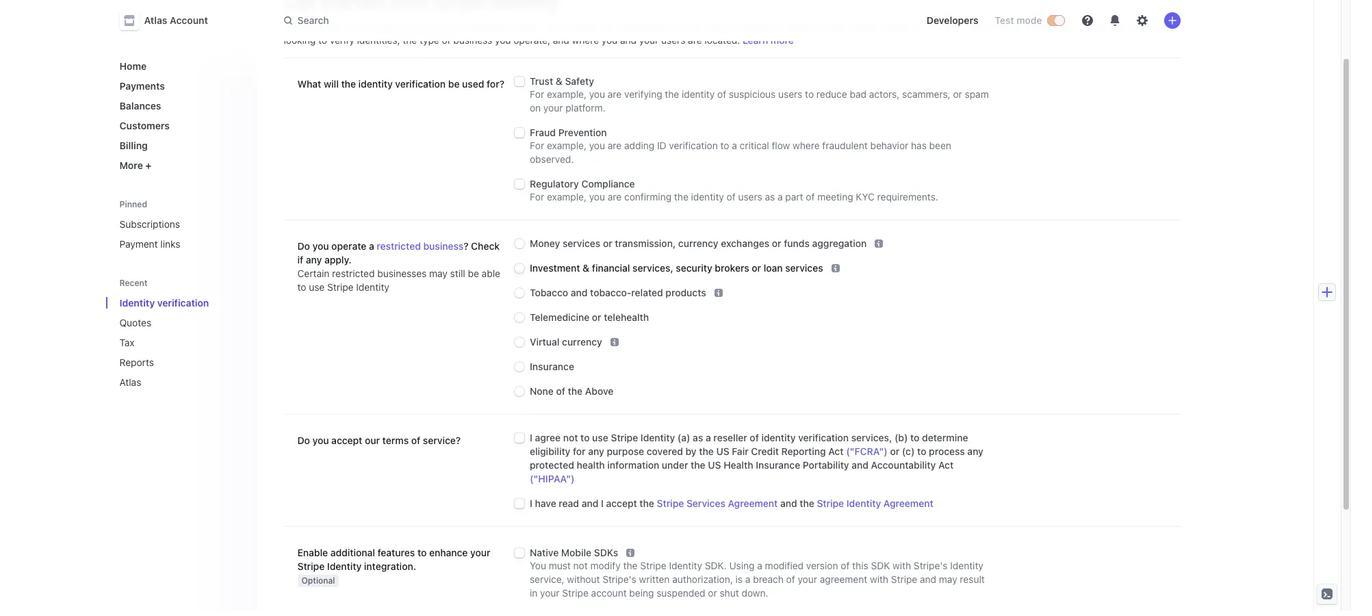 Task type: locate. For each thing, give the bounding box(es) containing it.
example, up observed.
[[547, 140, 587, 151]]

& inside trust & safety for example, you are verifying the identity of suspicious users to reduce bad actors, scammers, or spam on your platform.
[[556, 75, 563, 87]]

i for i agree not to use stripe identity (a) as a reseller of identity verification services, (b) to determine eligibility for any purpose covered by the us fair credit reporting act
[[530, 432, 533, 444]]

0 vertical spatial act
[[829, 446, 844, 458]]

0 vertical spatial for
[[530, 88, 545, 100]]

verification down type
[[395, 78, 446, 90]]

0 horizontal spatial will
[[324, 78, 339, 90]]

business up still
[[424, 240, 464, 252]]

as left the part
[[765, 191, 775, 203]]

a right test
[[1019, 21, 1024, 32]]

0 vertical spatial where
[[572, 34, 599, 46]]

1 horizontal spatial may
[[939, 574, 958, 586]]

on up fraud
[[530, 102, 541, 114]]

to left critical
[[721, 140, 730, 151]]

stripe left 'services'
[[657, 498, 684, 510]]

2 horizontal spatial users
[[779, 88, 803, 100]]

1 vertical spatial for
[[530, 140, 545, 151]]

1 vertical spatial on
[[530, 102, 541, 114]]

a up "breach"
[[758, 560, 763, 572]]

1 vertical spatial not
[[574, 560, 588, 572]]

virtual
[[530, 336, 560, 348]]

of right the terms
[[411, 435, 421, 447]]

why
[[1096, 21, 1113, 32]]

atlas for atlas
[[120, 377, 141, 388]]

be for able
[[468, 268, 479, 279]]

kyc
[[856, 191, 875, 203]]

services down funds
[[786, 262, 824, 274]]

0 horizontal spatial accept
[[332, 435, 363, 447]]

act up "portability"
[[829, 446, 844, 458]]

you up platform.
[[589, 88, 605, 100]]

currency down telemedicine or telehealth
[[562, 336, 603, 348]]

2 agreement from the left
[[884, 498, 934, 510]]

(a)
[[678, 432, 691, 444]]

business
[[454, 34, 493, 46], [424, 240, 464, 252]]

for up health
[[573, 446, 586, 458]]

developers
[[927, 14, 979, 26]]

funds
[[784, 238, 810, 249]]

identity.
[[885, 21, 920, 32]]

identity down businesses
[[356, 281, 390, 293]]

stripe services agreement link
[[657, 498, 778, 510]]

i for i have read and i accept the stripe services agreement and the stripe identity agreement
[[530, 498, 533, 510]]

atlas link
[[114, 371, 226, 394]]

1 vertical spatial us
[[708, 460, 722, 471]]

pinned navigation links element
[[114, 193, 248, 255]]

us inside i agree not to use stripe identity (a) as a reseller of identity verification services, (b) to determine eligibility for any purpose covered by the us fair credit reporting act
[[717, 446, 730, 458]]

on left mode
[[1006, 21, 1017, 32]]

businesses
[[378, 268, 427, 279]]

0 vertical spatial as
[[765, 191, 775, 203]]

fraud prevention for example, you are adding id verification to a critical flow where fraudulent behavior has been observed.
[[530, 127, 952, 165]]

the right verifying
[[665, 88, 680, 100]]

not right agree
[[563, 432, 578, 444]]

1 horizontal spatial users
[[739, 191, 763, 203]]

0 vertical spatial not
[[563, 432, 578, 444]]

sdks
[[594, 547, 619, 559]]

any up certain
[[306, 254, 322, 266]]

identity inside regulatory compliance for example, you are confirming the identity of users as a part of meeting kyc requirements.
[[691, 191, 724, 203]]

verification inside "link"
[[157, 297, 209, 309]]

part
[[786, 191, 804, 203]]

transmission,
[[615, 238, 676, 249]]

2 horizontal spatial use
[[799, 21, 815, 32]]

identity
[[356, 281, 390, 293], [120, 297, 155, 309], [641, 432, 675, 444], [847, 498, 882, 510], [669, 560, 703, 572], [951, 560, 984, 572], [327, 561, 362, 573]]

2 do from the top
[[298, 435, 310, 447]]

1 horizontal spatial restricted
[[377, 240, 421, 252]]

1 vertical spatial business
[[424, 240, 464, 252]]

1 vertical spatial be
[[468, 268, 479, 279]]

the inside i agree not to use stripe identity (a) as a reseller of identity verification services, (b) to determine eligibility for any purpose covered by the us fair credit reporting act
[[699, 446, 714, 458]]

where
[[572, 34, 599, 46], [793, 140, 820, 151]]

2 vertical spatial use
[[593, 432, 609, 444]]

and inside you must not modify the stripe identity sdk. using a modified version of this sdk with stripe's identity service, without stripe's written authorization, is a breach of your agreement with stripe and may result in your stripe account being suspended or shut down.
[[920, 574, 937, 586]]

must
[[549, 560, 571, 572]]

1 vertical spatial for
[[573, 446, 586, 458]]

use inside certain restricted businesses may still be able to use stripe identity
[[309, 281, 325, 293]]

use inside i agree not to use stripe identity (a) as a reseller of identity verification services, (b) to determine eligibility for any purpose covered by the us fair credit reporting act
[[593, 432, 609, 444]]

are inside fraud prevention for example, you are adding id verification to a critical flow where fraudulent behavior has been observed.
[[608, 140, 622, 151]]

optional
[[302, 576, 335, 586]]

2 vertical spatial users
[[739, 191, 763, 203]]

enhance
[[429, 547, 468, 559]]

1 horizontal spatial on
[[1006, 21, 1017, 32]]

0 horizontal spatial act
[[829, 446, 844, 458]]

for right case
[[841, 21, 853, 32]]

0 vertical spatial users
[[662, 34, 686, 46]]

& left financial
[[583, 262, 590, 274]]

information
[[608, 460, 660, 471]]

example, inside regulatory compliance for example, you are confirming the identity of users as a part of meeting kyc requirements.
[[547, 191, 587, 203]]

atlas inside atlas account button
[[144, 14, 167, 26]]

learn more link
[[743, 34, 794, 46]]

the down by
[[691, 460, 706, 471]]

you down prevention
[[589, 140, 605, 151]]

stripe inside please answer a few questions about your planned usage. this will help us understand if we are able to support your use case for stripe identity. eligibility depends on a combination of why you are looking to verify identities, the type of business you operate, and where you and your users are located.
[[856, 21, 882, 32]]

i agree not to use stripe identity (a) as a reseller of identity verification services, (b) to determine eligibility for any purpose covered by the us fair credit reporting act
[[530, 432, 969, 458]]

trust & safety for example, you are verifying the identity of suspicious users to reduce bad actors, scammers, or spam on your platform.
[[530, 75, 989, 114]]

identity down the identities,
[[359, 78, 393, 90]]

quotes link
[[114, 312, 226, 334]]

or inside you must not modify the stripe identity sdk. using a modified version of this sdk with stripe's identity service, without stripe's written authorization, is a breach of your agreement with stripe and may result in your stripe account being suspended or shut down.
[[708, 588, 718, 599]]

1 horizontal spatial services,
[[852, 432, 893, 444]]

1 do from the top
[[298, 240, 310, 252]]

1 vertical spatial currency
[[562, 336, 603, 348]]

1 vertical spatial restricted
[[332, 268, 375, 279]]

of down modified
[[787, 574, 796, 586]]

telemedicine or telehealth
[[530, 312, 649, 323]]

learn more
[[743, 34, 794, 46]]

id
[[657, 140, 667, 151]]

0 vertical spatial on
[[1006, 21, 1017, 32]]

1 vertical spatial if
[[298, 254, 303, 266]]

example, inside fraud prevention for example, you are adding id verification to a critical flow where fraudulent behavior has been observed.
[[547, 140, 587, 151]]

2 vertical spatial example,
[[547, 191, 587, 203]]

0 horizontal spatial able
[[482, 268, 501, 279]]

agreement down or (c) to process any protected health information under the us health insurance portability and accountability act ("hipaa")
[[728, 498, 778, 510]]

may left still
[[429, 268, 448, 279]]

you left the our
[[313, 435, 329, 447]]

identity up the credit
[[762, 432, 796, 444]]

1 vertical spatial act
[[939, 460, 954, 471]]

1 horizontal spatial accept
[[606, 498, 637, 510]]

Search search field
[[276, 8, 662, 33]]

users inside regulatory compliance for example, you are confirming the identity of users as a part of meeting kyc requirements.
[[739, 191, 763, 203]]

test mode
[[995, 14, 1043, 26]]

1 example, from the top
[[547, 88, 587, 100]]

on inside please answer a few questions about your planned usage. this will help us understand if we are able to support your use case for stripe identity. eligibility depends on a combination of why you are looking to verify identities, the type of business you operate, and where you and your users are located.
[[1006, 21, 1017, 32]]

1 horizontal spatial where
[[793, 140, 820, 151]]

0 horizontal spatial on
[[530, 102, 541, 114]]

0 vertical spatial do
[[298, 240, 310, 252]]

use
[[799, 21, 815, 32], [309, 281, 325, 293], [593, 432, 609, 444]]

3 example, from the top
[[547, 191, 587, 203]]

and
[[553, 34, 570, 46], [620, 34, 637, 46], [571, 287, 588, 299], [852, 460, 869, 471], [582, 498, 599, 510], [781, 498, 798, 510], [920, 574, 937, 586]]

account
[[170, 14, 208, 26]]

may left result
[[939, 574, 958, 586]]

core navigation links element
[[114, 55, 246, 177]]

1 vertical spatial atlas
[[120, 377, 141, 388]]

0 horizontal spatial users
[[662, 34, 686, 46]]

1 horizontal spatial as
[[765, 191, 775, 203]]

restricted up businesses
[[377, 240, 421, 252]]

stripe's
[[914, 560, 948, 572], [603, 574, 637, 586]]

0 vertical spatial for
[[841, 21, 853, 32]]

process
[[929, 446, 965, 458]]

0 vertical spatial will
[[563, 21, 577, 32]]

on
[[1006, 21, 1017, 32], [530, 102, 541, 114]]

1 horizontal spatial atlas
[[144, 14, 167, 26]]

("hipaa")
[[530, 473, 575, 485]]

services, inside i agree not to use stripe identity (a) as a reseller of identity verification services, (b) to determine eligibility for any purpose covered by the us fair credit reporting act
[[852, 432, 893, 444]]

0 horizontal spatial as
[[693, 432, 704, 444]]

services
[[687, 498, 726, 510]]

enable
[[298, 547, 328, 559]]

the right by
[[699, 446, 714, 458]]

1 horizontal spatial for
[[841, 21, 853, 32]]

reports
[[120, 357, 154, 368]]

regulatory compliance for example, you are confirming the identity of users as a part of meeting kyc requirements.
[[530, 178, 939, 203]]

agree
[[535, 432, 561, 444]]

terms
[[383, 435, 409, 447]]

related
[[632, 287, 663, 299]]

do for do you operate a restricted business
[[298, 240, 310, 252]]

identity down additional
[[327, 561, 362, 573]]

example, down safety
[[547, 88, 587, 100]]

may inside you must not modify the stripe identity sdk. using a modified version of this sdk with stripe's identity service, without stripe's written authorization, is a breach of your agreement with stripe and may result in your stripe account being suspended or shut down.
[[939, 574, 958, 586]]

0 horizontal spatial may
[[429, 268, 448, 279]]

i inside i agree not to use stripe identity (a) as a reseller of identity verification services, (b) to determine eligibility for any purpose covered by the us fair credit reporting act
[[530, 432, 533, 444]]

1 for from the top
[[530, 88, 545, 100]]

0 horizontal spatial for
[[573, 446, 586, 458]]

1 horizontal spatial &
[[583, 262, 590, 274]]

0 vertical spatial &
[[556, 75, 563, 87]]

fair
[[732, 446, 749, 458]]

are right the why
[[1134, 21, 1148, 32]]

your down service,
[[540, 588, 560, 599]]

for down regulatory on the left top of the page
[[530, 191, 545, 203]]

0 vertical spatial services
[[563, 238, 601, 249]]

subscriptions link
[[114, 213, 246, 236]]

1 vertical spatial may
[[939, 574, 958, 586]]

users inside trust & safety for example, you are verifying the identity of suspicious users to reduce bad actors, scammers, or spam on your platform.
[[779, 88, 803, 100]]

stripe up the purpose
[[611, 432, 638, 444]]

not for must
[[574, 560, 588, 572]]

0 vertical spatial example,
[[547, 88, 587, 100]]

stripe down enable
[[298, 561, 325, 573]]

1 horizontal spatial be
[[468, 268, 479, 279]]

or (c) to process any protected health information under the us health insurance portability and accountability act ("hipaa")
[[530, 446, 984, 485]]

features
[[378, 547, 415, 559]]

as
[[765, 191, 775, 203], [693, 432, 704, 444]]

critical
[[740, 140, 770, 151]]

act down process
[[939, 460, 954, 471]]

2 horizontal spatial any
[[968, 446, 984, 458]]

a left critical
[[732, 140, 737, 151]]

1 horizontal spatial insurance
[[756, 460, 801, 471]]

0 horizontal spatial agreement
[[728, 498, 778, 510]]

stripe left identity.
[[856, 21, 882, 32]]

0 vertical spatial stripe's
[[914, 560, 948, 572]]

1 horizontal spatial currency
[[679, 238, 719, 249]]

if up certain
[[298, 254, 303, 266]]

without
[[567, 574, 600, 586]]

or inside trust & safety for example, you are verifying the identity of suspicious users to reduce bad actors, scammers, or spam on your platform.
[[954, 88, 963, 100]]

modify
[[591, 560, 621, 572]]

insurance down virtual
[[530, 361, 575, 373]]

reduce
[[817, 88, 848, 100]]

and down or (c) to process any protected health information under the us health insurance portability and accountability act ("hipaa")
[[781, 498, 798, 510]]

1 horizontal spatial with
[[893, 560, 912, 572]]

tobacco
[[530, 287, 568, 299]]

of up the credit
[[750, 432, 759, 444]]

money services or transmission, currency exchanges or funds aggregation
[[530, 238, 867, 249]]

2 for from the top
[[530, 140, 545, 151]]

you down compliance
[[589, 191, 605, 203]]

2 example, from the top
[[547, 140, 587, 151]]

use left case
[[799, 21, 815, 32]]

is
[[736, 574, 743, 586]]

recent
[[120, 278, 148, 288]]

atlas
[[144, 14, 167, 26], [120, 377, 141, 388]]

customers link
[[114, 114, 246, 137]]

not inside you must not modify the stripe identity sdk. using a modified version of this sdk with stripe's identity service, without stripe's written authorization, is a breach of your agreement with stripe and may result in your stripe account being suspended or shut down.
[[574, 560, 588, 572]]

or left funds
[[772, 238, 782, 249]]

0 horizontal spatial be
[[448, 78, 460, 90]]

not inside i agree not to use stripe identity (a) as a reseller of identity verification services, (b) to determine eligibility for any purpose covered by the us fair credit reporting act
[[563, 432, 578, 444]]

for?
[[487, 78, 505, 90]]

or left loan
[[752, 262, 762, 274]]

be
[[448, 78, 460, 90], [468, 268, 479, 279]]

your right enhance
[[471, 547, 491, 559]]

able inside please answer a few questions about your planned usage. this will help us understand if we are able to support your use case for stripe identity. eligibility depends on a combination of why you are looking to verify identities, the type of business you operate, and where you and your users are located.
[[707, 21, 726, 32]]

users inside please answer a few questions about your planned usage. this will help us understand if we are able to support your use case for stripe identity. eligibility depends on a combination of why you are looking to verify identities, the type of business you operate, and where you and your users are located.
[[662, 34, 686, 46]]

will inside please answer a few questions about your planned usage. this will help us understand if we are able to support your use case for stripe identity. eligibility depends on a combination of why you are looking to verify identities, the type of business you operate, and where you and your users are located.
[[563, 21, 577, 32]]

a left the part
[[778, 191, 783, 203]]

1 horizontal spatial any
[[588, 446, 605, 458]]

to up located.
[[729, 21, 737, 32]]

0 vertical spatial insurance
[[530, 361, 575, 373]]

identity down ("fcra") link
[[847, 498, 882, 510]]

services, up related
[[633, 262, 674, 274]]

a right operate at the top of the page
[[369, 240, 374, 252]]

0 vertical spatial restricted
[[377, 240, 421, 252]]

for inside fraud prevention for example, you are adding id verification to a critical flow where fraudulent behavior has been observed.
[[530, 140, 545, 151]]

business down search search field
[[454, 34, 493, 46]]

1 vertical spatial do
[[298, 435, 310, 447]]

you inside fraud prevention for example, you are adding id verification to a critical flow where fraudulent behavior has been observed.
[[589, 140, 605, 151]]

depends
[[964, 21, 1003, 32]]

with right sdk
[[893, 560, 912, 572]]

0 horizontal spatial services,
[[633, 262, 674, 274]]

are inside regulatory compliance for example, you are confirming the identity of users as a part of meeting kyc requirements.
[[608, 191, 622, 203]]

identity inside i agree not to use stripe identity (a) as a reseller of identity verification services, (b) to determine eligibility for any purpose covered by the us fair credit reporting act
[[762, 432, 796, 444]]

for down fraud
[[530, 140, 545, 151]]

1 vertical spatial where
[[793, 140, 820, 151]]

restricted inside certain restricted businesses may still be able to use stripe identity
[[332, 268, 375, 279]]

0 vertical spatial may
[[429, 268, 448, 279]]

1 vertical spatial use
[[309, 281, 325, 293]]

fraud
[[530, 127, 556, 138]]

3 for from the top
[[530, 191, 545, 203]]

will right this
[[563, 21, 577, 32]]

and inside or (c) to process any protected health information under the us health insurance portability and accountability act ("hipaa")
[[852, 460, 869, 471]]

be inside certain restricted businesses may still be able to use stripe identity
[[468, 268, 479, 279]]

1 horizontal spatial if
[[667, 21, 673, 32]]

1 vertical spatial &
[[583, 262, 590, 274]]

able up located.
[[707, 21, 726, 32]]

trust
[[530, 75, 553, 87]]

0 vertical spatial use
[[799, 21, 815, 32]]

atlas inside atlas link
[[120, 377, 141, 388]]

0 horizontal spatial where
[[572, 34, 599, 46]]

apply.
[[325, 254, 352, 266]]

none of the above
[[530, 386, 614, 397]]

0 horizontal spatial if
[[298, 254, 303, 266]]

use down certain
[[309, 281, 325, 293]]

example, down regulatory on the left top of the page
[[547, 191, 587, 203]]

stripe down "portability"
[[817, 498, 845, 510]]

0 vertical spatial business
[[454, 34, 493, 46]]

verification inside fraud prevention for example, you are adding id verification to a critical flow where fraudulent behavior has been observed.
[[669, 140, 718, 151]]

result
[[960, 574, 985, 586]]

agreement
[[728, 498, 778, 510], [884, 498, 934, 510]]

atlas for atlas account
[[144, 14, 167, 26]]

the inside or (c) to process any protected health information under the us health insurance portability and accountability act ("hipaa")
[[691, 460, 706, 471]]

stripe identity agreement link
[[817, 498, 934, 510]]

to right features
[[418, 547, 427, 559]]

restricted
[[377, 240, 421, 252], [332, 268, 375, 279]]

to inside or (c) to process any protected health information under the us health insurance portability and accountability act ("hipaa")
[[918, 446, 927, 458]]

be left used
[[448, 78, 460, 90]]

the
[[403, 34, 417, 46], [341, 78, 356, 90], [665, 88, 680, 100], [674, 191, 689, 203], [568, 386, 583, 397], [699, 446, 714, 458], [691, 460, 706, 471], [640, 498, 655, 510], [800, 498, 815, 510], [624, 560, 638, 572]]

stripe inside enable additional features to enhance your stripe identity integration. optional
[[298, 561, 325, 573]]

identity up money services or transmission, currency exchanges or funds aggregation
[[691, 191, 724, 203]]

0 vertical spatial if
[[667, 21, 673, 32]]

act inside or (c) to process any protected health information under the us health insurance portability and accountability act ("hipaa")
[[939, 460, 954, 471]]

business inside please answer a few questions about your planned usage. this will help us understand if we are able to support your use case for stripe identity. eligibility depends on a combination of why you are looking to verify identities, the type of business you operate, and where you and your users are located.
[[454, 34, 493, 46]]

1 vertical spatial users
[[779, 88, 803, 100]]

stripe's up account
[[603, 574, 637, 586]]

health
[[577, 460, 605, 471]]

2 vertical spatial for
[[530, 191, 545, 203]]

1 horizontal spatial will
[[563, 21, 577, 32]]

1 horizontal spatial stripe's
[[914, 560, 948, 572]]

0 vertical spatial able
[[707, 21, 726, 32]]

for
[[530, 88, 545, 100], [530, 140, 545, 151], [530, 191, 545, 203]]

verification up quotes link
[[157, 297, 209, 309]]

1 vertical spatial insurance
[[756, 460, 801, 471]]

may inside certain restricted businesses may still be able to use stripe identity
[[429, 268, 448, 279]]

do you operate a restricted business
[[298, 240, 464, 252]]

operate,
[[514, 34, 551, 46]]

1 vertical spatial example,
[[547, 140, 587, 151]]

are left located.
[[688, 34, 702, 46]]

with down sdk
[[870, 574, 889, 586]]

brokers
[[715, 262, 750, 274]]

accept left the our
[[332, 435, 363, 447]]

for inside regulatory compliance for example, you are confirming the identity of users as a part of meeting kyc requirements.
[[530, 191, 545, 203]]

0 horizontal spatial any
[[306, 254, 322, 266]]

1 vertical spatial will
[[324, 78, 339, 90]]

1 vertical spatial services,
[[852, 432, 893, 444]]

users left the part
[[739, 191, 763, 203]]

your inside enable additional features to enhance your stripe identity integration. optional
[[471, 547, 491, 559]]

a left reseller
[[706, 432, 711, 444]]

the right confirming
[[674, 191, 689, 203]]

identity inside enable additional features to enhance your stripe identity integration. optional
[[327, 561, 362, 573]]

the down "information" on the left
[[640, 498, 655, 510]]

your up fraud
[[544, 102, 563, 114]]

1 horizontal spatial able
[[707, 21, 726, 32]]

1 horizontal spatial services
[[786, 262, 824, 274]]

credit
[[751, 446, 779, 458]]

service,
[[530, 574, 565, 586]]

stripe inside certain restricted businesses may still be able to use stripe identity
[[327, 281, 354, 293]]

and down ("fcra") link
[[852, 460, 869, 471]]

able down 'check'
[[482, 268, 501, 279]]

read
[[559, 498, 579, 510]]

as inside regulatory compliance for example, you are confirming the identity of users as a part of meeting kyc requirements.
[[765, 191, 775, 203]]

0 vertical spatial accept
[[332, 435, 363, 447]]

1 horizontal spatial act
[[939, 460, 954, 471]]

to up health
[[581, 432, 590, 444]]

0 vertical spatial be
[[448, 78, 460, 90]]

verification up reporting
[[799, 432, 849, 444]]

will right "what"
[[324, 78, 339, 90]]

planned
[[472, 21, 507, 32]]

if inside please answer a few questions about your planned usage. this will help us understand if we are able to support your use case for stripe identity. eligibility depends on a combination of why you are looking to verify identities, the type of business you operate, and where you and your users are located.
[[667, 21, 673, 32]]

any inside i agree not to use stripe identity (a) as a reseller of identity verification services, (b) to determine eligibility for any purpose covered by the us fair credit reporting act
[[588, 446, 605, 458]]

0 vertical spatial atlas
[[144, 14, 167, 26]]

0 vertical spatial currency
[[679, 238, 719, 249]]

recent element
[[106, 292, 256, 394]]

a inside i agree not to use stripe identity (a) as a reseller of identity verification services, (b) to determine eligibility for any purpose covered by the us fair credit reporting act
[[706, 432, 711, 444]]

us down reseller
[[717, 446, 730, 458]]

of inside trust & safety for example, you are verifying the identity of suspicious users to reduce bad actors, scammers, or spam on your platform.
[[718, 88, 727, 100]]

0 horizontal spatial restricted
[[332, 268, 375, 279]]

identities,
[[357, 34, 400, 46]]

please answer a few questions about your planned usage. this will help us understand if we are able to support your use case for stripe identity. eligibility depends on a combination of why you are looking to verify identities, the type of business you operate, and where you and your users are located.
[[284, 21, 1148, 46]]

to right (b)
[[911, 432, 920, 444]]

0 horizontal spatial with
[[870, 574, 889, 586]]

identity up authorization,
[[669, 560, 703, 572]]

0 horizontal spatial stripe's
[[603, 574, 637, 586]]

answer
[[316, 21, 347, 32]]



Task type: describe. For each thing, give the bounding box(es) containing it.
to inside enable additional features to enhance your stripe identity integration. optional
[[418, 547, 427, 559]]

you down us
[[602, 34, 618, 46]]

exchanges
[[721, 238, 770, 249]]

adding
[[625, 140, 655, 151]]

act inside i agree not to use stripe identity (a) as a reseller of identity verification services, (b) to determine eligibility for any purpose covered by the us fair credit reporting act
[[829, 446, 844, 458]]

?
[[464, 240, 469, 252]]

0 vertical spatial with
[[893, 560, 912, 572]]

not for agree
[[563, 432, 578, 444]]

and down this
[[553, 34, 570, 46]]

loan
[[764, 262, 783, 274]]

example, inside trust & safety for example, you are verifying the identity of suspicious users to reduce bad actors, scammers, or spam on your platform.
[[547, 88, 587, 100]]

questions
[[376, 21, 419, 32]]

a right is
[[746, 574, 751, 586]]

("fcra")
[[847, 446, 888, 458]]

for for fraud prevention
[[530, 140, 545, 151]]

verification inside i agree not to use stripe identity (a) as a reseller of identity verification services, (b) to determine eligibility for any purpose covered by the us fair credit reporting act
[[799, 432, 849, 444]]

or up financial
[[603, 238, 613, 249]]

safety
[[565, 75, 594, 87]]

of right none
[[556, 386, 566, 397]]

recent navigation links element
[[106, 272, 256, 394]]

telehealth
[[604, 312, 649, 323]]

billing link
[[114, 134, 246, 157]]

Search text field
[[276, 8, 662, 33]]

subscriptions
[[120, 218, 180, 230]]

our
[[365, 435, 380, 447]]

determine
[[923, 432, 969, 444]]

balances
[[120, 100, 161, 112]]

for for regulatory compliance
[[530, 191, 545, 203]]

telemedicine
[[530, 312, 590, 323]]

pinned
[[120, 199, 147, 210]]

tobacco and tobacco-related products
[[530, 287, 707, 299]]

mobile
[[561, 547, 592, 559]]

usage.
[[510, 21, 539, 32]]

we
[[676, 21, 688, 32]]

certain
[[298, 268, 330, 279]]

money
[[530, 238, 560, 249]]

stripe down 'without'
[[563, 588, 589, 599]]

any inside or (c) to process any protected health information under the us health insurance portability and accountability act ("hipaa")
[[968, 446, 984, 458]]

be for used
[[448, 78, 460, 90]]

portability
[[803, 460, 850, 471]]

customers
[[120, 120, 170, 131]]

your down version
[[798, 574, 818, 586]]

i have read and i accept the stripe services agreement and the stripe identity agreement
[[530, 498, 934, 510]]

above
[[585, 386, 614, 397]]

help image
[[1082, 15, 1093, 26]]

insurance inside or (c) to process any protected health information under the us health insurance portability and accountability act ("hipaa")
[[756, 460, 801, 471]]

located.
[[705, 34, 740, 46]]

you inside trust & safety for example, you are verifying the identity of suspicious users to reduce bad actors, scammers, or spam on your platform.
[[589, 88, 605, 100]]

identity verification
[[120, 297, 209, 309]]

the down "portability"
[[800, 498, 815, 510]]

suspicious
[[729, 88, 776, 100]]

your up 'more'
[[777, 21, 797, 32]]

test
[[995, 14, 1015, 26]]

and right read
[[582, 498, 599, 510]]

are right we
[[691, 21, 705, 32]]

your right the about
[[450, 21, 469, 32]]

any inside '? check if any apply.'
[[306, 254, 322, 266]]

us
[[601, 21, 612, 32]]

search
[[298, 14, 329, 26]]

0 horizontal spatial services
[[563, 238, 601, 249]]

account
[[591, 588, 627, 599]]

if inside '? check if any apply.'
[[298, 254, 303, 266]]

security
[[676, 262, 713, 274]]

settings image
[[1137, 15, 1148, 26]]

stripe right agreement
[[892, 574, 918, 586]]

help
[[580, 21, 599, 32]]

for inside please answer a few questions about your planned usage. this will help us understand if we are able to support your use case for stripe identity. eligibility depends on a combination of why you are looking to verify identities, the type of business you operate, and where you and your users are located.
[[841, 21, 853, 32]]

products
[[666, 287, 707, 299]]

tax link
[[114, 331, 226, 354]]

+
[[145, 160, 152, 171]]

on inside trust & safety for example, you are verifying the identity of suspicious users to reduce bad actors, scammers, or spam on your platform.
[[530, 102, 541, 114]]

native mobile sdks
[[530, 547, 619, 559]]

tobacco-
[[590, 287, 632, 299]]

identity inside certain restricted businesses may still be able to use stripe identity
[[356, 281, 390, 293]]

learn
[[743, 34, 769, 46]]

fraudulent
[[823, 140, 868, 151]]

of right the part
[[806, 191, 815, 203]]

type
[[420, 34, 439, 46]]

or inside or (c) to process any protected health information under the us health insurance portability and accountability act ("hipaa")
[[891, 446, 900, 458]]

operate
[[332, 240, 367, 252]]

and down understand
[[620, 34, 637, 46]]

you up apply.
[[313, 240, 329, 252]]

for inside trust & safety for example, you are verifying the identity of suspicious users to reduce bad actors, scammers, or spam on your platform.
[[530, 88, 545, 100]]

the right "what"
[[341, 78, 356, 90]]

your inside trust & safety for example, you are verifying the identity of suspicious users to reduce bad actors, scammers, or spam on your platform.
[[544, 102, 563, 114]]

the inside regulatory compliance for example, you are confirming the identity of users as a part of meeting kyc requirements.
[[674, 191, 689, 203]]

us inside or (c) to process any protected health information under the us health insurance portability and accountability act ("hipaa")
[[708, 460, 722, 471]]

identity inside identity verification "link"
[[120, 297, 155, 309]]

to inside trust & safety for example, you are verifying the identity of suspicious users to reduce bad actors, scammers, or spam on your platform.
[[805, 88, 814, 100]]

do for do you accept our terms of service?
[[298, 435, 310, 447]]

your down understand
[[639, 34, 659, 46]]

more
[[120, 160, 143, 171]]

1 vertical spatial accept
[[606, 498, 637, 510]]

use inside please answer a few questions about your planned usage. this will help us understand if we are able to support your use case for stripe identity. eligibility depends on a combination of why you are looking to verify identities, the type of business you operate, and where you and your users are located.
[[799, 21, 815, 32]]

identity inside i agree not to use stripe identity (a) as a reseller of identity verification services, (b) to determine eligibility for any purpose covered by the us fair credit reporting act
[[641, 432, 675, 444]]

0 horizontal spatial currency
[[562, 336, 603, 348]]

investment & financial services, security brokers or loan services
[[530, 262, 824, 274]]

for inside i agree not to use stripe identity (a) as a reseller of identity verification services, (b) to determine eligibility for any purpose covered by the us fair credit reporting act
[[573, 446, 586, 458]]

billing
[[120, 140, 148, 151]]

of right type
[[442, 34, 451, 46]]

integration.
[[364, 561, 416, 573]]

prevention
[[559, 127, 607, 138]]

identity up result
[[951, 560, 984, 572]]

the inside trust & safety for example, you are verifying the identity of suspicious users to reduce bad actors, scammers, or spam on your platform.
[[665, 88, 680, 100]]

requirements.
[[878, 191, 939, 203]]

& for investment
[[583, 262, 590, 274]]

investment
[[530, 262, 580, 274]]

authorization,
[[673, 574, 733, 586]]

being
[[630, 588, 654, 599]]

atlas account
[[144, 14, 208, 26]]

payment
[[120, 238, 158, 250]]

looking
[[284, 34, 316, 46]]

regulatory
[[530, 178, 579, 190]]

a inside regulatory compliance for example, you are confirming the identity of users as a part of meeting kyc requirements.
[[778, 191, 783, 203]]

few
[[357, 21, 373, 32]]

compliance
[[582, 178, 635, 190]]

you inside regulatory compliance for example, you are confirming the identity of users as a part of meeting kyc requirements.
[[589, 191, 605, 203]]

identity inside trust & safety for example, you are verifying the identity of suspicious users to reduce bad actors, scammers, or spam on your platform.
[[682, 88, 715, 100]]

of inside i agree not to use stripe identity (a) as a reseller of identity verification services, (b) to determine eligibility for any purpose covered by the us fair credit reporting act
[[750, 432, 759, 444]]

("fcra") link
[[847, 446, 888, 458]]

eligibility
[[923, 21, 962, 32]]

sdk.
[[705, 560, 727, 572]]

to inside fraud prevention for example, you are adding id verification to a critical flow where fraudulent behavior has been observed.
[[721, 140, 730, 151]]

about
[[422, 21, 447, 32]]

able inside certain restricted businesses may still be able to use stripe identity
[[482, 268, 501, 279]]

a left few
[[350, 21, 355, 32]]

are inside trust & safety for example, you are verifying the identity of suspicious users to reduce bad actors, scammers, or spam on your platform.
[[608, 88, 622, 100]]

you right the why
[[1116, 21, 1132, 32]]

1 vertical spatial with
[[870, 574, 889, 586]]

to down answer
[[318, 34, 327, 46]]

more +
[[120, 160, 152, 171]]

where inside fraud prevention for example, you are adding id verification to a critical flow where fraudulent behavior has been observed.
[[793, 140, 820, 151]]

a inside fraud prevention for example, you are adding id verification to a critical flow where fraudulent behavior has been observed.
[[732, 140, 737, 151]]

payment links link
[[114, 233, 246, 255]]

the inside you must not modify the stripe identity sdk. using a modified version of this sdk with stripe's identity service, without stripe's written authorization, is a breach of your agreement with stripe and may result in your stripe account being suspended or shut down.
[[624, 560, 638, 572]]

1 vertical spatial stripe's
[[603, 574, 637, 586]]

stripe up written
[[640, 560, 667, 572]]

stripe inside i agree not to use stripe identity (a) as a reseller of identity verification services, (b) to determine eligibility for any purpose covered by the us fair credit reporting act
[[611, 432, 638, 444]]

1 agreement from the left
[[728, 498, 778, 510]]

the inside please answer a few questions about your planned usage. this will help us understand if we are able to support your use case for stripe identity. eligibility depends on a combination of why you are looking to verify identities, the type of business you operate, and where you and your users are located.
[[403, 34, 417, 46]]

home link
[[114, 55, 246, 77]]

what will the identity verification be used for?
[[298, 78, 505, 90]]

(b)
[[895, 432, 908, 444]]

0 vertical spatial services,
[[633, 262, 674, 274]]

as inside i agree not to use stripe identity (a) as a reseller of identity verification services, (b) to determine eligibility for any purpose covered by the us fair credit reporting act
[[693, 432, 704, 444]]

i right read
[[601, 498, 604, 510]]

1 vertical spatial services
[[786, 262, 824, 274]]

you down planned
[[495, 34, 511, 46]]

& for trust
[[556, 75, 563, 87]]

written
[[639, 574, 670, 586]]

of up exchanges at the right of the page
[[727, 191, 736, 203]]

pinned element
[[114, 213, 246, 255]]

or down the tobacco-
[[592, 312, 602, 323]]

0 horizontal spatial insurance
[[530, 361, 575, 373]]

breach
[[753, 574, 784, 586]]

example, for regulatory
[[547, 191, 587, 203]]

of left the why
[[1084, 21, 1093, 32]]

to inside certain restricted businesses may still be able to use stripe identity
[[298, 281, 306, 293]]

enable additional features to enhance your stripe identity integration. optional
[[298, 547, 491, 586]]

been
[[930, 140, 952, 151]]

the left above
[[568, 386, 583, 397]]

accountability
[[872, 460, 936, 471]]

where inside please answer a few questions about your planned usage. this will help us understand if we are able to support your use case for stripe identity. eligibility depends on a combination of why you are looking to verify identities, the type of business you operate, and where you and your users are located.
[[572, 34, 599, 46]]

additional
[[331, 547, 375, 559]]

and up telemedicine or telehealth
[[571, 287, 588, 299]]

example, for fraud
[[547, 140, 587, 151]]

do you accept our terms of service?
[[298, 435, 461, 447]]

of up agreement
[[841, 560, 850, 572]]



Task type: vqa. For each thing, say whether or not it's contained in the screenshot.
the left for
yes



